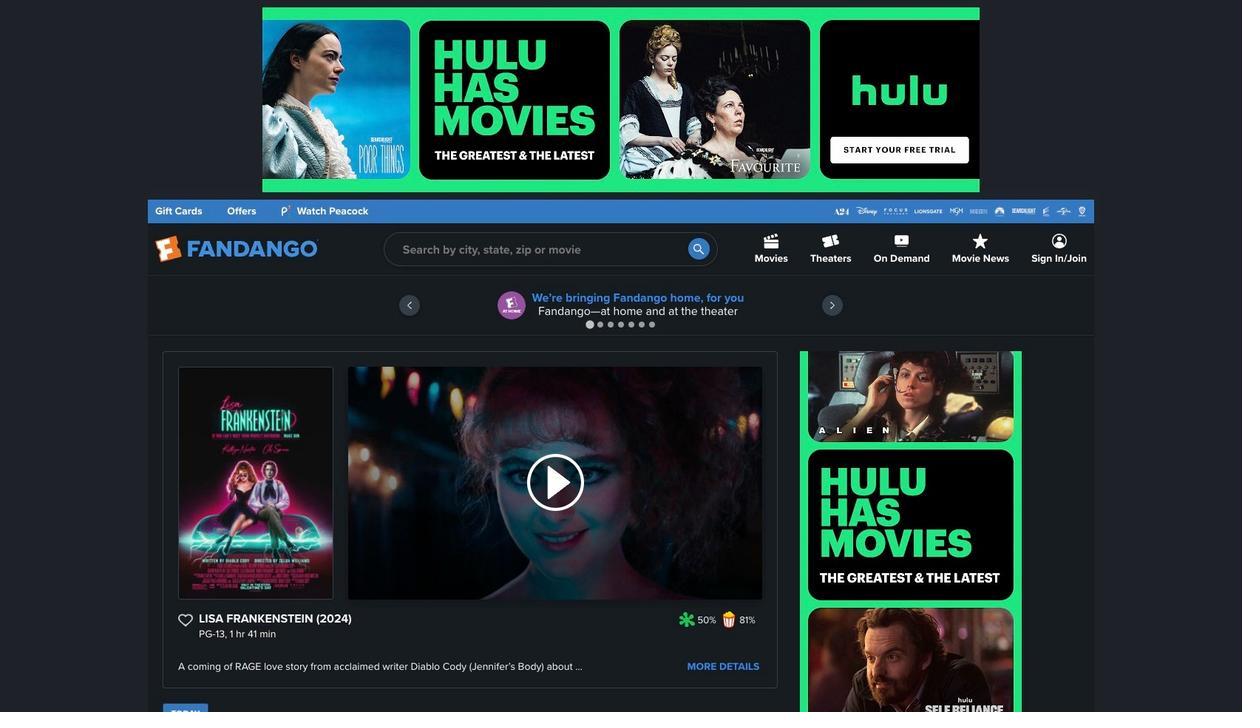 Task type: vqa. For each thing, say whether or not it's contained in the screenshot.
Select a slide to show tab list
yes



Task type: locate. For each thing, give the bounding box(es) containing it.
offer icon image
[[498, 291, 526, 319]]

None search field
[[384, 232, 718, 266]]

advertisement element
[[263, 7, 980, 192], [800, 351, 1022, 712]]

0 vertical spatial advertisement element
[[263, 7, 980, 192]]

movie summary element
[[163, 351, 778, 688]]

lisa frankenstein (2024) movie poster image
[[179, 368, 333, 599]]

region
[[148, 276, 1094, 335]]



Task type: describe. For each thing, give the bounding box(es) containing it.
Search by city, state, zip or movie text field
[[384, 232, 718, 266]]

select a slide to show tab list
[[148, 319, 1094, 330]]

flat image
[[721, 612, 737, 628]]

video player application
[[348, 367, 762, 600]]

1 vertical spatial advertisement element
[[800, 351, 1022, 712]]

1 of 1 group
[[163, 703, 209, 712]]

flat image
[[679, 612, 695, 628]]



